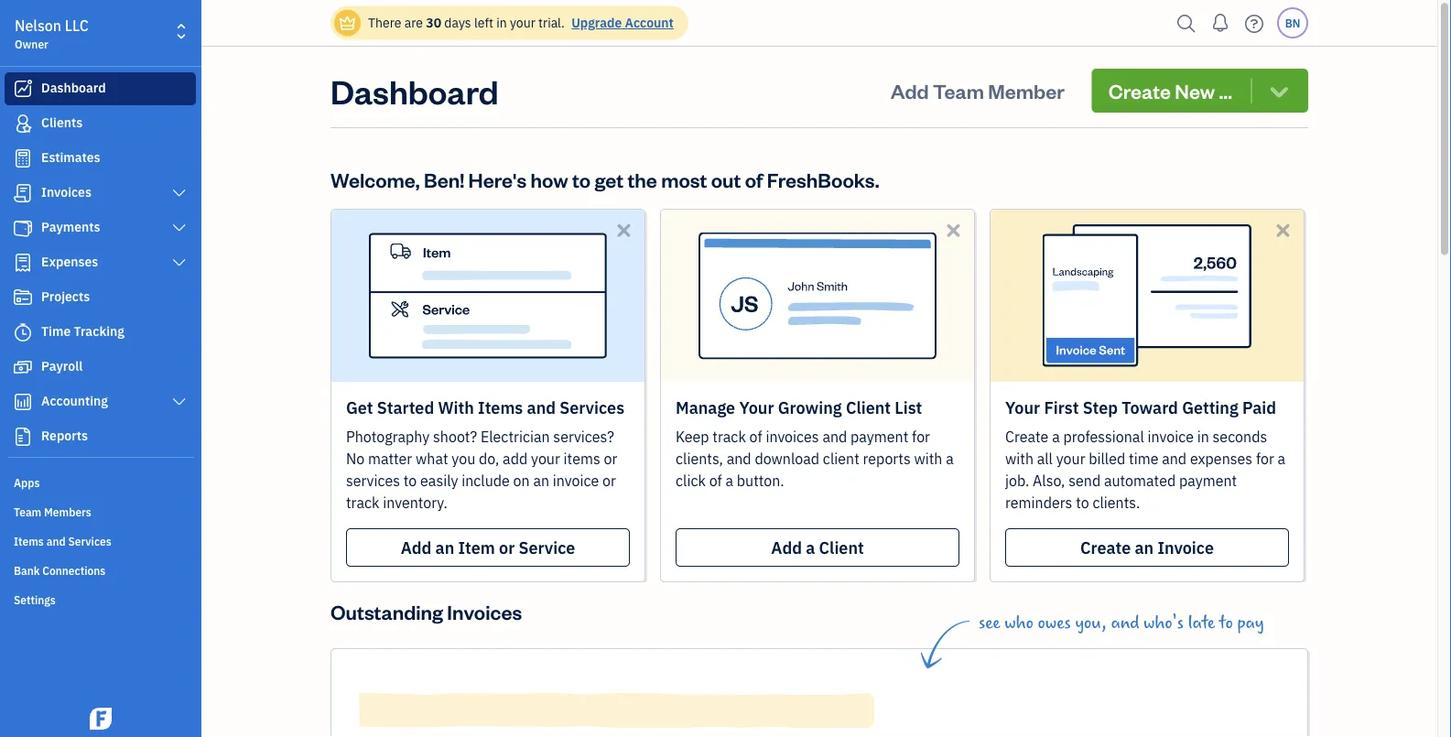 Task type: vqa. For each thing, say whether or not it's contained in the screenshot.
End date in  format text field
no



Task type: describe. For each thing, give the bounding box(es) containing it.
no
[[346, 449, 365, 468]]

report image
[[12, 428, 34, 446]]

list
[[895, 397, 922, 418]]

do,
[[479, 449, 499, 468]]

estimates
[[41, 149, 100, 166]]

accounting
[[41, 392, 108, 409]]

1 vertical spatial of
[[750, 427, 763, 446]]

bn
[[1285, 16, 1301, 30]]

time
[[1129, 449, 1159, 468]]

client
[[823, 449, 860, 468]]

member
[[988, 77, 1065, 103]]

and up button.
[[727, 449, 752, 468]]

to inside your first step toward getting paid create a professional invoice in seconds with all your billed time and expenses for a job. also, send automated payment reminders to clients.
[[1076, 493, 1089, 512]]

add team member
[[891, 77, 1065, 103]]

out
[[711, 166, 741, 192]]

time tracking link
[[5, 316, 196, 349]]

bn button
[[1277, 7, 1309, 38]]

ben!
[[424, 166, 464, 192]]

to left pay
[[1220, 613, 1233, 633]]

new
[[1175, 77, 1215, 103]]

search image
[[1172, 10, 1201, 37]]

you,
[[1075, 613, 1107, 633]]

most
[[661, 166, 707, 192]]

upgrade
[[572, 14, 622, 31]]

timer image
[[12, 323, 34, 342]]

also,
[[1033, 471, 1065, 490]]

automated
[[1104, 471, 1176, 490]]

money image
[[12, 358, 34, 376]]

late
[[1188, 613, 1215, 633]]

expenses
[[41, 253, 98, 270]]

bank connections link
[[5, 556, 196, 583]]

paid
[[1243, 397, 1277, 418]]

0 vertical spatial of
[[745, 166, 763, 192]]

on
[[513, 471, 530, 490]]

members
[[44, 505, 91, 519]]

an for get started with items and services
[[436, 537, 454, 558]]

main element
[[0, 0, 247, 737]]

in inside your first step toward getting paid create a professional invoice in seconds with all your billed time and expenses for a job. also, send automated payment reminders to clients.
[[1198, 427, 1210, 446]]

1 vertical spatial client
[[819, 537, 864, 558]]

for inside manage your growing client list keep track of invoices and payment for clients, and download client reports with a click of a button.
[[912, 427, 930, 446]]

and right you,
[[1111, 613, 1140, 633]]

electrician
[[481, 427, 550, 446]]

reports
[[41, 427, 88, 444]]

step
[[1083, 397, 1118, 418]]

items
[[564, 449, 600, 468]]

your first step toward getting paid create a professional invoice in seconds with all your billed time and expenses for a job. also, send automated payment reminders to clients.
[[1006, 397, 1286, 512]]

how
[[531, 166, 568, 192]]

are
[[404, 14, 423, 31]]

account
[[625, 14, 674, 31]]

job.
[[1006, 471, 1030, 490]]

…
[[1219, 77, 1233, 103]]

payment inside manage your growing client list keep track of invoices and payment for clients, and download client reports with a click of a button.
[[851, 427, 909, 446]]

time tracking
[[41, 323, 125, 340]]

growing
[[778, 397, 842, 418]]

time
[[41, 323, 71, 340]]

toward
[[1122, 397, 1179, 418]]

your inside manage your growing client list keep track of invoices and payment for clients, and download client reports with a click of a button.
[[739, 397, 774, 418]]

an inside get started with items and services photography shoot? electrician services? no matter what you do, add your items or services to easily include on an invoice or track inventory.
[[533, 471, 549, 490]]

estimate image
[[12, 149, 34, 168]]

manage your growing client list keep track of invoices and payment for clients, and download client reports with a click of a button.
[[676, 397, 954, 490]]

chevron large down image for expenses
[[171, 255, 188, 270]]

payment image
[[12, 219, 34, 237]]

to inside get started with items and services photography shoot? electrician services? no matter what you do, add your items or services to easily include on an invoice or track inventory.
[[404, 471, 417, 490]]

expense image
[[12, 254, 34, 272]]

payroll link
[[5, 351, 196, 384]]

download
[[755, 449, 820, 468]]

add for add an item or service
[[401, 537, 432, 558]]

shoot?
[[433, 427, 477, 446]]

settings
[[14, 593, 56, 607]]

to left get
[[572, 166, 591, 192]]

here's
[[468, 166, 527, 192]]

track inside get started with items and services photography shoot? electrician services? no matter what you do, add your items or services to easily include on an invoice or track inventory.
[[346, 493, 380, 512]]

outstanding
[[331, 598, 443, 625]]

add an item or service
[[401, 537, 575, 558]]

chevrondown image
[[1267, 78, 1292, 103]]

chevron large down image for invoices
[[171, 186, 188, 201]]

you
[[452, 449, 476, 468]]

team members link
[[5, 497, 196, 525]]

add an item or service link
[[346, 528, 630, 567]]

connections
[[42, 563, 106, 578]]

getting
[[1182, 397, 1239, 418]]

team members
[[14, 505, 91, 519]]

an for your first step toward getting paid
[[1135, 537, 1154, 558]]

invoice inside get started with items and services photography shoot? electrician services? no matter what you do, add your items or services to easily include on an invoice or track inventory.
[[553, 471, 599, 490]]

get started with items and services photography shoot? electrician services? no matter what you do, add your items or services to easily include on an invoice or track inventory.
[[346, 397, 625, 512]]

outstanding invoices
[[331, 598, 522, 625]]

dashboard inside the dashboard link
[[41, 79, 106, 96]]

1 horizontal spatial invoices
[[447, 598, 522, 625]]

dismiss image
[[1273, 220, 1294, 241]]

chart image
[[12, 393, 34, 411]]

who
[[1005, 613, 1034, 633]]

go to help image
[[1240, 10, 1269, 37]]

projects
[[41, 288, 90, 305]]

settings link
[[5, 585, 196, 613]]

your inside your first step toward getting paid create a professional invoice in seconds with all your billed time and expenses for a job. also, send automated payment reminders to clients.
[[1057, 449, 1086, 468]]

services inside the main element
[[68, 534, 111, 549]]

chevron large down image for payments
[[171, 221, 188, 235]]

bank
[[14, 563, 40, 578]]

create new … button
[[1092, 69, 1309, 113]]

manage
[[676, 397, 735, 418]]

services?
[[553, 427, 614, 446]]

notifications image
[[1206, 5, 1235, 41]]

invoices link
[[5, 177, 196, 210]]

crown image
[[338, 13, 357, 33]]

left
[[474, 14, 493, 31]]

there
[[368, 14, 401, 31]]

trial.
[[539, 14, 565, 31]]

nelson
[[15, 16, 61, 35]]

track inside manage your growing client list keep track of invoices and payment for clients, and download client reports with a click of a button.
[[713, 427, 746, 446]]



Task type: locate. For each thing, give the bounding box(es) containing it.
items up the electrician
[[478, 397, 523, 418]]

with right reports
[[914, 449, 943, 468]]

1 vertical spatial payment
[[1179, 471, 1237, 490]]

the
[[628, 166, 657, 192]]

team inside the main element
[[14, 505, 41, 519]]

1 horizontal spatial team
[[933, 77, 984, 103]]

create an invoice link
[[1006, 528, 1289, 567]]

estimates link
[[5, 142, 196, 175]]

items and services link
[[5, 527, 196, 554]]

1 horizontal spatial in
[[1198, 427, 1210, 446]]

0 horizontal spatial dismiss image
[[614, 220, 635, 241]]

0 vertical spatial invoices
[[41, 184, 92, 201]]

1 vertical spatial services
[[68, 534, 111, 549]]

create inside create an invoice link
[[1081, 537, 1131, 558]]

freshbooks image
[[86, 708, 115, 730]]

0 horizontal spatial invoice
[[553, 471, 599, 490]]

payment
[[851, 427, 909, 446], [1179, 471, 1237, 490]]

0 horizontal spatial services
[[68, 534, 111, 549]]

0 horizontal spatial for
[[912, 427, 930, 446]]

payment down expenses
[[1179, 471, 1237, 490]]

and inside your first step toward getting paid create a professional invoice in seconds with all your billed time and expenses for a job. also, send automated payment reminders to clients.
[[1162, 449, 1187, 468]]

in
[[497, 14, 507, 31], [1198, 427, 1210, 446]]

1 chevron large down image from the top
[[171, 186, 188, 201]]

1 horizontal spatial payment
[[1179, 471, 1237, 490]]

add for add team member
[[891, 77, 929, 103]]

or
[[604, 449, 617, 468], [603, 471, 616, 490], [499, 537, 515, 558]]

0 horizontal spatial items
[[14, 534, 44, 549]]

clients
[[41, 114, 83, 131]]

2 chevron large down image from the top
[[171, 221, 188, 235]]

1 horizontal spatial add
[[771, 537, 802, 558]]

1 horizontal spatial dashboard
[[331, 69, 499, 112]]

invoices up payments
[[41, 184, 92, 201]]

tracking
[[74, 323, 125, 340]]

0 vertical spatial payment
[[851, 427, 909, 446]]

upgrade account link
[[568, 14, 674, 31]]

owes
[[1038, 613, 1071, 633]]

invoice
[[1158, 537, 1214, 558]]

2 vertical spatial of
[[709, 471, 722, 490]]

in right left
[[497, 14, 507, 31]]

dashboard
[[331, 69, 499, 112], [41, 79, 106, 96]]

of left invoices
[[750, 427, 763, 446]]

0 vertical spatial client
[[846, 397, 891, 418]]

0 vertical spatial in
[[497, 14, 507, 31]]

0 vertical spatial or
[[604, 449, 617, 468]]

with up 'job.'
[[1006, 449, 1034, 468]]

invoices inside the main element
[[41, 184, 92, 201]]

0 horizontal spatial in
[[497, 14, 507, 31]]

1 vertical spatial track
[[346, 493, 380, 512]]

projects link
[[5, 281, 196, 314]]

apps
[[14, 475, 40, 490]]

chevron large down image inside expenses link
[[171, 255, 188, 270]]

client inside manage your growing client list keep track of invoices and payment for clients, and download client reports with a click of a button.
[[846, 397, 891, 418]]

click
[[676, 471, 706, 490]]

chevron large down image up payments link
[[171, 186, 188, 201]]

services up bank connections link
[[68, 534, 111, 549]]

team down the apps
[[14, 505, 41, 519]]

1 horizontal spatial services
[[560, 397, 625, 418]]

send
[[1069, 471, 1101, 490]]

professional
[[1064, 427, 1144, 446]]

welcome, ben! here's how to get the most out of freshbooks.
[[331, 166, 880, 192]]

create up all
[[1006, 427, 1049, 446]]

client down client in the right bottom of the page
[[819, 537, 864, 558]]

chevron large down image
[[171, 255, 188, 270], [171, 395, 188, 409]]

of right click
[[709, 471, 722, 490]]

1 horizontal spatial with
[[1006, 449, 1034, 468]]

with inside manage your growing client list keep track of invoices and payment for clients, and download client reports with a click of a button.
[[914, 449, 943, 468]]

create
[[1109, 77, 1171, 103], [1006, 427, 1049, 446], [1081, 537, 1131, 558]]

invoices
[[41, 184, 92, 201], [447, 598, 522, 625]]

2 dismiss image from the left
[[943, 220, 964, 241]]

invoices down add an item or service link
[[447, 598, 522, 625]]

billed
[[1089, 449, 1126, 468]]

2 vertical spatial create
[[1081, 537, 1131, 558]]

30
[[426, 14, 441, 31]]

an left item
[[436, 537, 454, 558]]

0 vertical spatial for
[[912, 427, 930, 446]]

your left first
[[1006, 397, 1040, 418]]

or right items
[[604, 449, 617, 468]]

dismiss image
[[614, 220, 635, 241], [943, 220, 964, 241]]

1 vertical spatial invoice
[[553, 471, 599, 490]]

services up services? on the bottom left of page
[[560, 397, 625, 418]]

bank connections
[[14, 563, 106, 578]]

team
[[933, 77, 984, 103], [14, 505, 41, 519]]

your
[[739, 397, 774, 418], [1006, 397, 1040, 418]]

0 horizontal spatial track
[[346, 493, 380, 512]]

1 horizontal spatial your
[[1006, 397, 1040, 418]]

1 your from the left
[[739, 397, 774, 418]]

0 vertical spatial invoice
[[1148, 427, 1194, 446]]

expenses link
[[5, 246, 196, 279]]

in up expenses
[[1198, 427, 1210, 446]]

0 horizontal spatial dashboard
[[41, 79, 106, 96]]

keep
[[676, 427, 709, 446]]

to down send
[[1076, 493, 1089, 512]]

days
[[444, 14, 471, 31]]

to up inventory.
[[404, 471, 417, 490]]

or down services? on the bottom left of page
[[603, 471, 616, 490]]

services inside get started with items and services photography shoot? electrician services? no matter what you do, add your items or services to easily include on an invoice or track inventory.
[[560, 397, 625, 418]]

there are 30 days left in your trial. upgrade account
[[368, 14, 674, 31]]

0 horizontal spatial your
[[739, 397, 774, 418]]

0 horizontal spatial payment
[[851, 427, 909, 446]]

create left new
[[1109, 77, 1171, 103]]

freshbooks.
[[767, 166, 880, 192]]

items inside get started with items and services photography shoot? electrician services? no matter what you do, add your items or services to easily include on an invoice or track inventory.
[[478, 397, 523, 418]]

add a client link
[[676, 528, 960, 567]]

dashboard down are
[[331, 69, 499, 112]]

dashboard image
[[12, 80, 34, 98]]

1 vertical spatial invoices
[[447, 598, 522, 625]]

clients link
[[5, 107, 196, 140]]

add a client
[[771, 537, 864, 558]]

1 chevron large down image from the top
[[171, 255, 188, 270]]

items inside the main element
[[14, 534, 44, 549]]

payroll
[[41, 358, 83, 375]]

service
[[519, 537, 575, 558]]

and inside get started with items and services photography shoot? electrician services? no matter what you do, add your items or services to easily include on an invoice or track inventory.
[[527, 397, 556, 418]]

and inside the main element
[[46, 534, 66, 549]]

an right on
[[533, 471, 549, 490]]

for inside your first step toward getting paid create a professional invoice in seconds with all your billed time and expenses for a job. also, send automated payment reminders to clients.
[[1256, 449, 1275, 468]]

create an invoice
[[1081, 537, 1214, 558]]

dashboard up clients
[[41, 79, 106, 96]]

1 horizontal spatial items
[[478, 397, 523, 418]]

invoice image
[[12, 184, 34, 202]]

payment up reports
[[851, 427, 909, 446]]

1 vertical spatial create
[[1006, 427, 1049, 446]]

your up invoices
[[739, 397, 774, 418]]

0 horizontal spatial team
[[14, 505, 41, 519]]

chevron large down image
[[171, 186, 188, 201], [171, 221, 188, 235]]

2 your from the left
[[1006, 397, 1040, 418]]

add inside button
[[891, 77, 929, 103]]

2 vertical spatial or
[[499, 537, 515, 558]]

1 vertical spatial chevron large down image
[[171, 395, 188, 409]]

project image
[[12, 288, 34, 307]]

your inside your first step toward getting paid create a professional invoice in seconds with all your billed time and expenses for a job. also, send automated payment reminders to clients.
[[1006, 397, 1040, 418]]

0 vertical spatial team
[[933, 77, 984, 103]]

your left trial.
[[510, 14, 536, 31]]

your
[[510, 14, 536, 31], [531, 449, 560, 468], [1057, 449, 1086, 468]]

create down "clients."
[[1081, 537, 1131, 558]]

your right add
[[531, 449, 560, 468]]

for down "seconds"
[[1256, 449, 1275, 468]]

1 horizontal spatial for
[[1256, 449, 1275, 468]]

1 dismiss image from the left
[[614, 220, 635, 241]]

0 vertical spatial services
[[560, 397, 625, 418]]

with inside your first step toward getting paid create a professional invoice in seconds with all your billed time and expenses for a job. also, send automated payment reminders to clients.
[[1006, 449, 1034, 468]]

create for create an invoice
[[1081, 537, 1131, 558]]

0 vertical spatial track
[[713, 427, 746, 446]]

reports link
[[5, 420, 196, 453]]

item
[[458, 537, 495, 558]]

team inside button
[[933, 77, 984, 103]]

and right time
[[1162, 449, 1187, 468]]

invoice inside your first step toward getting paid create a professional invoice in seconds with all your billed time and expenses for a job. also, send automated payment reminders to clients.
[[1148, 427, 1194, 446]]

track
[[713, 427, 746, 446], [346, 493, 380, 512]]

track down services
[[346, 493, 380, 512]]

chevron large down image up projects link
[[171, 255, 188, 270]]

client image
[[12, 114, 34, 133]]

get
[[595, 166, 624, 192]]

easily
[[420, 471, 458, 490]]

0 vertical spatial chevron large down image
[[171, 255, 188, 270]]

include
[[462, 471, 510, 490]]

inventory.
[[383, 493, 448, 512]]

clients.
[[1093, 493, 1140, 512]]

see who owes you, and who's late to pay
[[979, 613, 1264, 633]]

client left list at the right of the page
[[846, 397, 891, 418]]

apps link
[[5, 468, 196, 495]]

dismiss image for get started with items and services
[[614, 220, 635, 241]]

payment inside your first step toward getting paid create a professional invoice in seconds with all your billed time and expenses for a job. also, send automated payment reminders to clients.
[[1179, 471, 1237, 490]]

items up bank in the left of the page
[[14, 534, 44, 549]]

invoice down items
[[553, 471, 599, 490]]

1 horizontal spatial an
[[533, 471, 549, 490]]

team left "member"
[[933, 77, 984, 103]]

for down list at the right of the page
[[912, 427, 930, 446]]

first
[[1044, 397, 1079, 418]]

chevron large down image inside accounting link
[[171, 395, 188, 409]]

items and services
[[14, 534, 111, 549]]

of right out on the top of page
[[745, 166, 763, 192]]

client
[[846, 397, 891, 418], [819, 537, 864, 558]]

1 vertical spatial items
[[14, 534, 44, 549]]

0 horizontal spatial add
[[401, 537, 432, 558]]

dismiss image for manage your growing client list
[[943, 220, 964, 241]]

all
[[1037, 449, 1053, 468]]

add
[[891, 77, 929, 103], [401, 537, 432, 558], [771, 537, 802, 558]]

started
[[377, 397, 434, 418]]

an left "invoice"
[[1135, 537, 1154, 558]]

0 horizontal spatial invoices
[[41, 184, 92, 201]]

1 vertical spatial chevron large down image
[[171, 221, 188, 235]]

your inside get started with items and services photography shoot? electrician services? no matter what you do, add your items or services to easily include on an invoice or track inventory.
[[531, 449, 560, 468]]

for
[[912, 427, 930, 446], [1256, 449, 1275, 468]]

owner
[[15, 37, 48, 51]]

1 vertical spatial or
[[603, 471, 616, 490]]

0 vertical spatial items
[[478, 397, 523, 418]]

2 horizontal spatial add
[[891, 77, 929, 103]]

button.
[[737, 471, 784, 490]]

chevron large down image inside invoices link
[[171, 186, 188, 201]]

2 chevron large down image from the top
[[171, 395, 188, 409]]

get
[[346, 397, 373, 418]]

0 vertical spatial chevron large down image
[[171, 186, 188, 201]]

chevron large down image up expenses link
[[171, 221, 188, 235]]

track right keep at the bottom of page
[[713, 427, 746, 446]]

create inside create new … dropdown button
[[1109, 77, 1171, 103]]

2 horizontal spatial an
[[1135, 537, 1154, 558]]

items
[[478, 397, 523, 418], [14, 534, 44, 549]]

with
[[438, 397, 474, 418]]

accounting link
[[5, 386, 196, 419]]

your right all
[[1057, 449, 1086, 468]]

1 horizontal spatial dismiss image
[[943, 220, 964, 241]]

chevron large down image down payroll 'link'
[[171, 395, 188, 409]]

photography
[[346, 427, 430, 446]]

0 horizontal spatial with
[[914, 449, 943, 468]]

0 horizontal spatial an
[[436, 537, 454, 558]]

services
[[346, 471, 400, 490]]

invoices
[[766, 427, 819, 446]]

1 vertical spatial team
[[14, 505, 41, 519]]

llc
[[65, 16, 89, 35]]

1 horizontal spatial track
[[713, 427, 746, 446]]

chevron large down image for accounting
[[171, 395, 188, 409]]

payments link
[[5, 212, 196, 245]]

and up client in the right bottom of the page
[[823, 427, 847, 446]]

and down "team members"
[[46, 534, 66, 549]]

create inside your first step toward getting paid create a professional invoice in seconds with all your billed time and expenses for a job. also, send automated payment reminders to clients.
[[1006, 427, 1049, 446]]

1 with from the left
[[914, 449, 943, 468]]

add for add a client
[[771, 537, 802, 558]]

or right item
[[499, 537, 515, 558]]

2 with from the left
[[1006, 449, 1034, 468]]

1 horizontal spatial invoice
[[1148, 427, 1194, 446]]

create for create new …
[[1109, 77, 1171, 103]]

1 vertical spatial for
[[1256, 449, 1275, 468]]

1 vertical spatial in
[[1198, 427, 1210, 446]]

0 vertical spatial create
[[1109, 77, 1171, 103]]

and up the electrician
[[527, 397, 556, 418]]

invoice up time
[[1148, 427, 1194, 446]]



